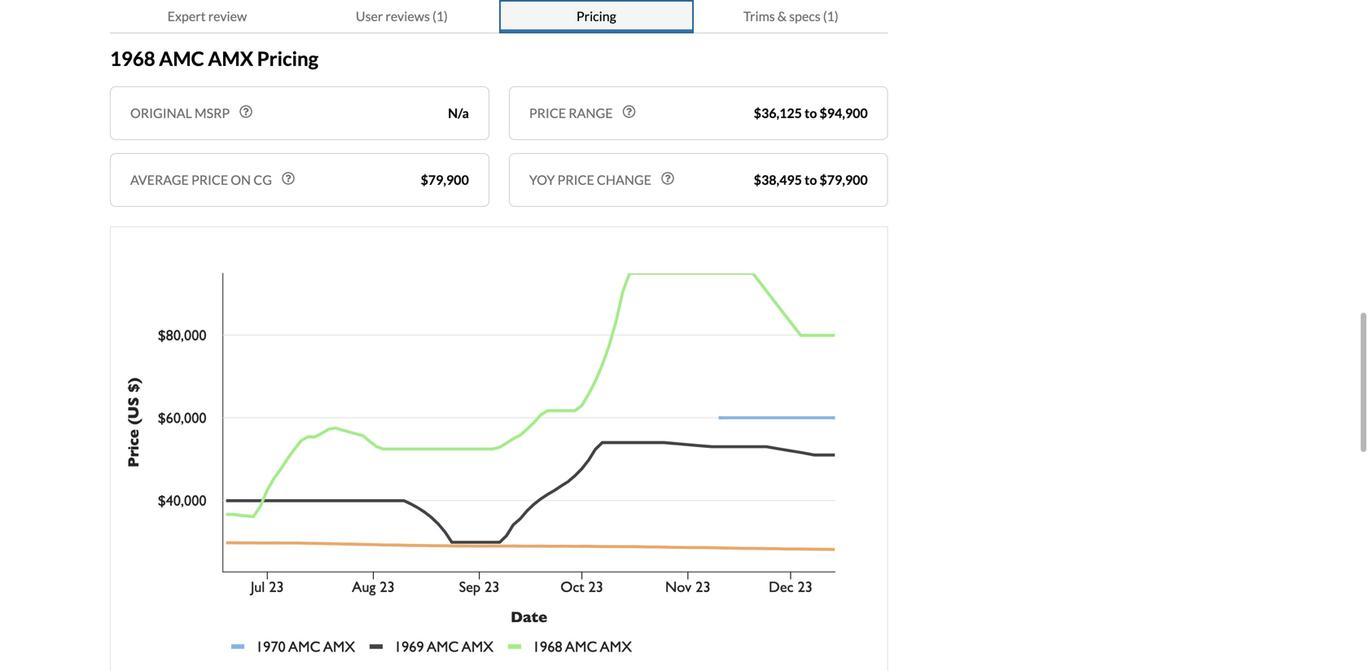 Task type: vqa. For each thing, say whether or not it's contained in the screenshot.
$38,495 To
yes



Task type: locate. For each thing, give the bounding box(es) containing it.
user
[[356, 8, 383, 24]]

1 horizontal spatial pricing
[[577, 8, 617, 24]]

2 question circle image from the left
[[623, 105, 636, 118]]

1 (1) from the left
[[433, 8, 448, 24]]

$79,900 right $38,495
[[820, 172, 868, 188]]

$36,125 to $94,900
[[754, 105, 868, 121]]

0 horizontal spatial $79,900
[[421, 172, 469, 188]]

price left on
[[191, 172, 228, 188]]

cg
[[254, 172, 272, 188]]

question circle image right msrp
[[240, 105, 253, 118]]

to for $36,125
[[805, 105, 817, 121]]

tab panel
[[110, 0, 889, 15]]

1 horizontal spatial $79,900
[[820, 172, 868, 188]]

2 question circle image from the left
[[662, 172, 675, 185]]

1968 amc amx pricing
[[110, 47, 319, 70]]

range
[[569, 105, 613, 121]]

1 vertical spatial to
[[805, 172, 817, 188]]

question circle image
[[240, 105, 253, 118], [623, 105, 636, 118]]

0 vertical spatial to
[[805, 105, 817, 121]]

1 question circle image from the left
[[282, 172, 295, 185]]

question circle image right range
[[623, 105, 636, 118]]

1968
[[110, 47, 155, 70]]

question circle image
[[282, 172, 295, 185], [662, 172, 675, 185]]

pricing
[[577, 8, 617, 24], [257, 47, 319, 70]]

trims & specs (1) tab
[[694, 0, 889, 33]]

question circle image for price range
[[623, 105, 636, 118]]

question circle image for average price on cg
[[282, 172, 295, 185]]

price for yoy
[[558, 172, 595, 188]]

price
[[191, 172, 228, 188], [558, 172, 595, 188]]

1 price from the left
[[191, 172, 228, 188]]

expert review tab
[[110, 0, 305, 33]]

to
[[805, 105, 817, 121], [805, 172, 817, 188]]

reviews
[[386, 8, 430, 24]]

(1) right "reviews"
[[433, 8, 448, 24]]

2 $79,900 from the left
[[820, 172, 868, 188]]

trims
[[744, 8, 775, 24]]

question circle image right change on the left
[[662, 172, 675, 185]]

original
[[130, 105, 192, 121]]

2 to from the top
[[805, 172, 817, 188]]

1 horizontal spatial (1)
[[824, 8, 839, 24]]

1 question circle image from the left
[[240, 105, 253, 118]]

$79,900
[[421, 172, 469, 188], [820, 172, 868, 188]]

1 horizontal spatial question circle image
[[662, 172, 675, 185]]

(1)
[[433, 8, 448, 24], [824, 8, 839, 24]]

$79,900 down n/a
[[421, 172, 469, 188]]

(1) right specs
[[824, 8, 839, 24]]

to right $38,495
[[805, 172, 817, 188]]

original msrp
[[130, 105, 230, 121]]

0 horizontal spatial question circle image
[[282, 172, 295, 185]]

yoy
[[529, 172, 555, 188]]

specs
[[790, 8, 821, 24]]

1 vertical spatial pricing
[[257, 47, 319, 70]]

expert review
[[168, 8, 247, 24]]

0 vertical spatial pricing
[[577, 8, 617, 24]]

to right $36,125
[[805, 105, 817, 121]]

1 horizontal spatial question circle image
[[623, 105, 636, 118]]

question circle image for original msrp
[[240, 105, 253, 118]]

yoy price change
[[529, 172, 652, 188]]

price for average
[[191, 172, 228, 188]]

2 price from the left
[[558, 172, 595, 188]]

average price on cg
[[130, 172, 272, 188]]

1 to from the top
[[805, 105, 817, 121]]

user reviews (1)
[[356, 8, 448, 24]]

0 horizontal spatial price
[[191, 172, 228, 188]]

1 horizontal spatial price
[[558, 172, 595, 188]]

price right yoy
[[558, 172, 595, 188]]

question circle image right cg
[[282, 172, 295, 185]]

0 horizontal spatial (1)
[[433, 8, 448, 24]]

n/a
[[448, 105, 469, 121]]

tab list
[[110, 0, 889, 33]]

0 horizontal spatial question circle image
[[240, 105, 253, 118]]



Task type: describe. For each thing, give the bounding box(es) containing it.
pricing tab
[[499, 0, 694, 33]]

user reviews (1) tab
[[305, 0, 499, 33]]

0 horizontal spatial pricing
[[257, 47, 319, 70]]

on
[[231, 172, 251, 188]]

trims & specs (1)
[[744, 8, 839, 24]]

$38,495
[[754, 172, 803, 188]]

$36,125
[[754, 105, 803, 121]]

price range
[[529, 105, 613, 121]]

amc
[[159, 47, 204, 70]]

expert
[[168, 8, 206, 24]]

average
[[130, 172, 189, 188]]

$94,900
[[820, 105, 868, 121]]

msrp
[[195, 105, 230, 121]]

price
[[529, 105, 566, 121]]

pricing inside pricing tab
[[577, 8, 617, 24]]

1 $79,900 from the left
[[421, 172, 469, 188]]

change
[[597, 172, 652, 188]]

review
[[208, 8, 247, 24]]

tab list containing expert review
[[110, 0, 889, 33]]

$38,495 to $79,900
[[754, 172, 868, 188]]

&
[[778, 8, 787, 24]]

to for $38,495
[[805, 172, 817, 188]]

amx
[[208, 47, 253, 70]]

question circle image for yoy price change
[[662, 172, 675, 185]]

2 (1) from the left
[[824, 8, 839, 24]]



